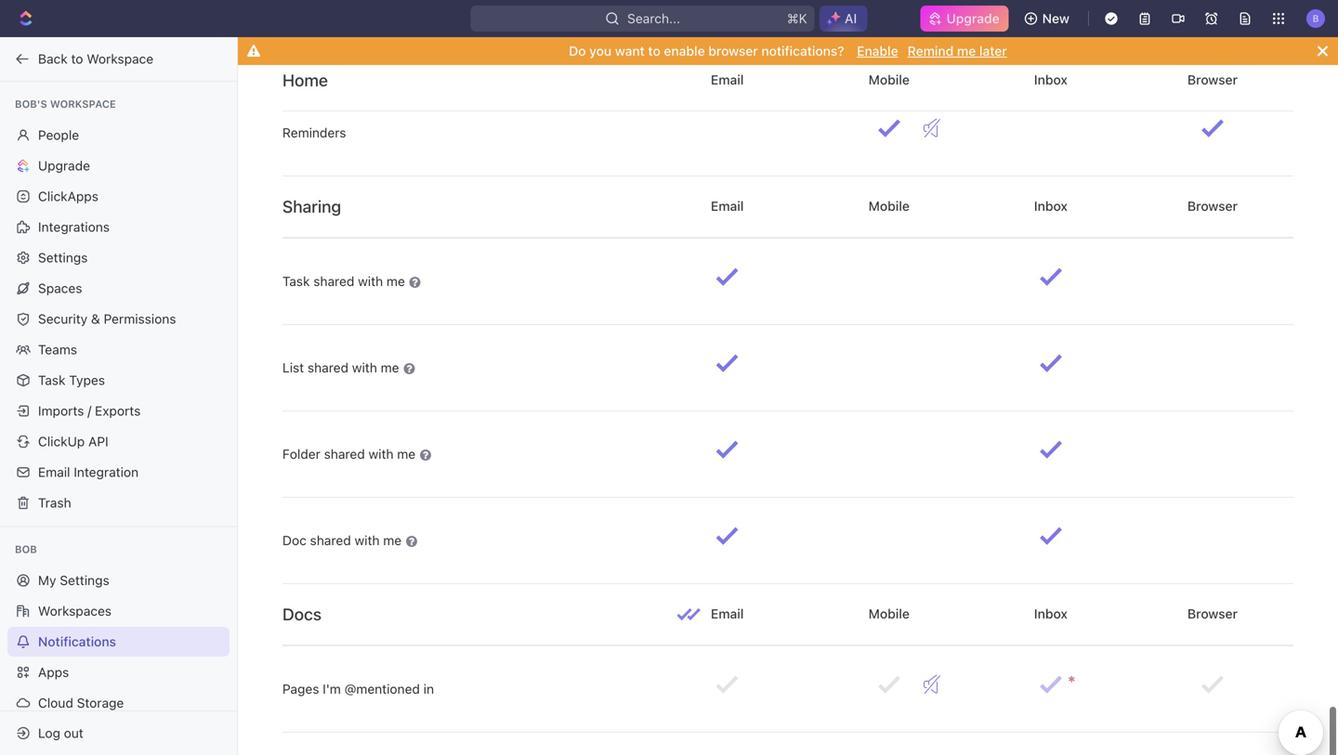 Task type: describe. For each thing, give the bounding box(es) containing it.
cloud storage
[[38, 696, 124, 711]]

enable
[[664, 43, 705, 59]]

permissions
[[104, 311, 176, 327]]

spaces link
[[7, 274, 230, 303]]

inbox for docs
[[1031, 606, 1071, 622]]

spaces
[[38, 281, 82, 296]]

me for doc shared with me
[[383, 533, 402, 548]]

new
[[1043, 11, 1070, 26]]

1 horizontal spatial to
[[648, 43, 661, 59]]

log
[[38, 726, 60, 741]]

in
[[424, 682, 434, 697]]

browser for sharing
[[1184, 198, 1241, 214]]

task for task shared with me
[[283, 274, 310, 289]]

teams
[[38, 342, 77, 357]]

cloud
[[38, 696, 73, 711]]

0 vertical spatial settings
[[38, 250, 88, 265]]

out
[[64, 726, 83, 741]]

/
[[88, 403, 91, 419]]

imports
[[38, 403, 84, 419]]

b
[[1313, 13, 1319, 24]]

docs
[[283, 605, 322, 625]]

clickapps
[[38, 189, 98, 204]]

inbox for sharing
[[1031, 198, 1071, 214]]

with for folder shared with me
[[369, 447, 394, 462]]

imports / exports link
[[7, 396, 230, 426]]

i'm
[[323, 682, 341, 697]]

settings link
[[7, 243, 230, 273]]

ai button
[[820, 6, 867, 32]]

me for folder shared with me
[[397, 447, 416, 462]]

clickup api link
[[7, 427, 230, 457]]

me for list shared with me
[[381, 360, 399, 375]]

shared for list
[[308, 360, 349, 375]]

1 vertical spatial workspace
[[50, 98, 116, 110]]

shared for task
[[313, 274, 354, 289]]

notifications link
[[7, 627, 230, 657]]

ai
[[845, 11, 857, 26]]

remind
[[908, 43, 954, 59]]

shared for doc
[[310, 533, 351, 548]]

log out
[[38, 726, 83, 741]]

clickup
[[38, 434, 85, 449]]

email integration link
[[7, 458, 230, 488]]

apps
[[38, 665, 69, 680]]

trash
[[38, 495, 71, 511]]

integrations
[[38, 219, 110, 235]]

task for task types
[[38, 373, 66, 388]]

security & permissions
[[38, 311, 176, 327]]

reminders
[[283, 125, 346, 140]]

clickapps link
[[7, 182, 230, 211]]

off image
[[924, 676, 940, 694]]

bob's
[[15, 98, 47, 110]]

0 vertical spatial upgrade
[[947, 11, 1000, 26]]

mobile for sharing
[[865, 198, 913, 214]]

task shared with me
[[283, 274, 409, 289]]

0 horizontal spatial upgrade
[[38, 158, 90, 173]]

with for doc shared with me
[[355, 533, 380, 548]]

api
[[88, 434, 108, 449]]

pages
[[283, 682, 319, 697]]

want
[[615, 43, 645, 59]]

1 browser from the top
[[1184, 72, 1241, 87]]

1 inbox from the top
[[1031, 72, 1071, 87]]

0 vertical spatial upgrade link
[[921, 6, 1009, 32]]

enable
[[857, 43, 899, 59]]

my settings
[[38, 573, 109, 588]]

mobile for docs
[[865, 606, 913, 622]]

cloud storage link
[[7, 689, 230, 718]]



Task type: locate. For each thing, give the bounding box(es) containing it.
mobile
[[865, 72, 913, 87], [865, 198, 913, 214], [865, 606, 913, 622]]

upgrade up later
[[947, 11, 1000, 26]]

1 horizontal spatial upgrade
[[947, 11, 1000, 26]]

notifications
[[38, 634, 116, 650]]

storage
[[77, 696, 124, 711]]

2 vertical spatial mobile
[[865, 606, 913, 622]]

apps link
[[7, 658, 230, 688]]

teams link
[[7, 335, 230, 365]]

people link
[[7, 120, 230, 150]]

2 inbox from the top
[[1031, 198, 1071, 214]]

@mentioned
[[345, 682, 420, 697]]

task down teams
[[38, 373, 66, 388]]

pages i'm @mentioned in
[[283, 682, 434, 697]]

bob
[[15, 544, 37, 556]]

upgrade up clickapps
[[38, 158, 90, 173]]

0 horizontal spatial upgrade link
[[7, 151, 230, 181]]

workspaces
[[38, 604, 112, 619]]

shared right "folder"
[[324, 447, 365, 462]]

notifications?
[[762, 43, 844, 59]]

3 mobile from the top
[[865, 606, 913, 622]]

upgrade
[[947, 11, 1000, 26], [38, 158, 90, 173]]

0 vertical spatial browser
[[1184, 72, 1241, 87]]

shared
[[313, 274, 354, 289], [308, 360, 349, 375], [324, 447, 365, 462], [310, 533, 351, 548]]

new button
[[1017, 4, 1081, 33]]

0 horizontal spatial task
[[38, 373, 66, 388]]

bob's workspace
[[15, 98, 116, 110]]

settings
[[38, 250, 88, 265], [60, 573, 109, 588]]

shared down sharing
[[313, 274, 354, 289]]

1 vertical spatial upgrade
[[38, 158, 90, 173]]

integration
[[74, 465, 139, 480]]

you
[[589, 43, 612, 59]]

home
[[283, 70, 328, 90]]

with right "folder"
[[369, 447, 394, 462]]

my
[[38, 573, 56, 588]]

task down sharing
[[283, 274, 310, 289]]

settings up spaces
[[38, 250, 88, 265]]

upgrade link up later
[[921, 6, 1009, 32]]

task
[[283, 274, 310, 289], [38, 373, 66, 388]]

with right the doc
[[355, 533, 380, 548]]

workspace inside back to workspace button
[[87, 51, 154, 66]]

1 vertical spatial mobile
[[865, 198, 913, 214]]

2 vertical spatial browser
[[1184, 606, 1241, 622]]

search...
[[628, 11, 681, 26]]

security & permissions link
[[7, 304, 230, 334]]

folder
[[283, 447, 321, 462]]

0 horizontal spatial to
[[71, 51, 83, 66]]

imports / exports
[[38, 403, 141, 419]]

settings up workspaces
[[60, 573, 109, 588]]

back to workspace
[[38, 51, 154, 66]]

do you want to enable browser notifications? enable remind me later
[[569, 43, 1007, 59]]

my settings link
[[7, 566, 230, 596]]

later
[[980, 43, 1007, 59]]

b button
[[1301, 4, 1331, 33]]

3 inbox from the top
[[1031, 606, 1071, 622]]

2 mobile from the top
[[865, 198, 913, 214]]

1 vertical spatial task
[[38, 373, 66, 388]]

shared right the doc
[[310, 533, 351, 548]]

inbox
[[1031, 72, 1071, 87], [1031, 198, 1071, 214], [1031, 606, 1071, 622]]

security
[[38, 311, 88, 327]]

with right "list"
[[352, 360, 377, 375]]

to right want
[[648, 43, 661, 59]]

task types link
[[7, 366, 230, 395]]

1 vertical spatial settings
[[60, 573, 109, 588]]

workspace
[[87, 51, 154, 66], [50, 98, 116, 110]]

1 horizontal spatial upgrade link
[[921, 6, 1009, 32]]

0 vertical spatial task
[[283, 274, 310, 289]]

me for task shared with me
[[387, 274, 405, 289]]

browser for docs
[[1184, 606, 1241, 622]]

do
[[569, 43, 586, 59]]

browser
[[709, 43, 758, 59]]

with up list shared with me on the left top of page
[[358, 274, 383, 289]]

0 vertical spatial mobile
[[865, 72, 913, 87]]

2 browser from the top
[[1184, 198, 1241, 214]]

1 vertical spatial upgrade link
[[7, 151, 230, 181]]

1 vertical spatial inbox
[[1031, 198, 1071, 214]]

upgrade link
[[921, 6, 1009, 32], [7, 151, 230, 181]]

with for list shared with me
[[352, 360, 377, 375]]

doc
[[283, 533, 307, 548]]

0 vertical spatial inbox
[[1031, 72, 1071, 87]]

shared for folder
[[324, 447, 365, 462]]

log out button
[[7, 719, 221, 749]]

people
[[38, 127, 79, 143]]

doc shared with me
[[283, 533, 405, 548]]

to
[[648, 43, 661, 59], [71, 51, 83, 66]]

workspace up people
[[50, 98, 116, 110]]

&
[[91, 311, 100, 327]]

task types
[[38, 373, 105, 388]]

1 horizontal spatial task
[[283, 274, 310, 289]]

integrations link
[[7, 212, 230, 242]]

email
[[708, 72, 747, 87], [708, 198, 747, 214], [38, 465, 70, 480], [708, 606, 747, 622]]

workspaces link
[[7, 597, 230, 626]]

list shared with me
[[283, 360, 403, 375]]

0 vertical spatial workspace
[[87, 51, 154, 66]]

list
[[283, 360, 304, 375]]

workspace right back
[[87, 51, 154, 66]]

with for task shared with me
[[358, 274, 383, 289]]

sharing
[[283, 197, 341, 217]]

clickup api
[[38, 434, 108, 449]]

back
[[38, 51, 68, 66]]

back to workspace button
[[7, 44, 220, 74]]

3 browser from the top
[[1184, 606, 1241, 622]]

2 vertical spatial inbox
[[1031, 606, 1071, 622]]

to inside button
[[71, 51, 83, 66]]

with
[[358, 274, 383, 289], [352, 360, 377, 375], [369, 447, 394, 462], [355, 533, 380, 548]]

1 vertical spatial browser
[[1184, 198, 1241, 214]]

to right back
[[71, 51, 83, 66]]

trash link
[[7, 488, 230, 518]]

off image
[[924, 119, 940, 138]]

exports
[[95, 403, 141, 419]]

types
[[69, 373, 105, 388]]

email integration
[[38, 465, 139, 480]]

shared right "list"
[[308, 360, 349, 375]]

1 mobile from the top
[[865, 72, 913, 87]]

folder shared with me
[[283, 447, 419, 462]]

⌘k
[[787, 11, 808, 26]]

upgrade link up the clickapps link
[[7, 151, 230, 181]]



Task type: vqa. For each thing, say whether or not it's contained in the screenshot.
2nd • from left
no



